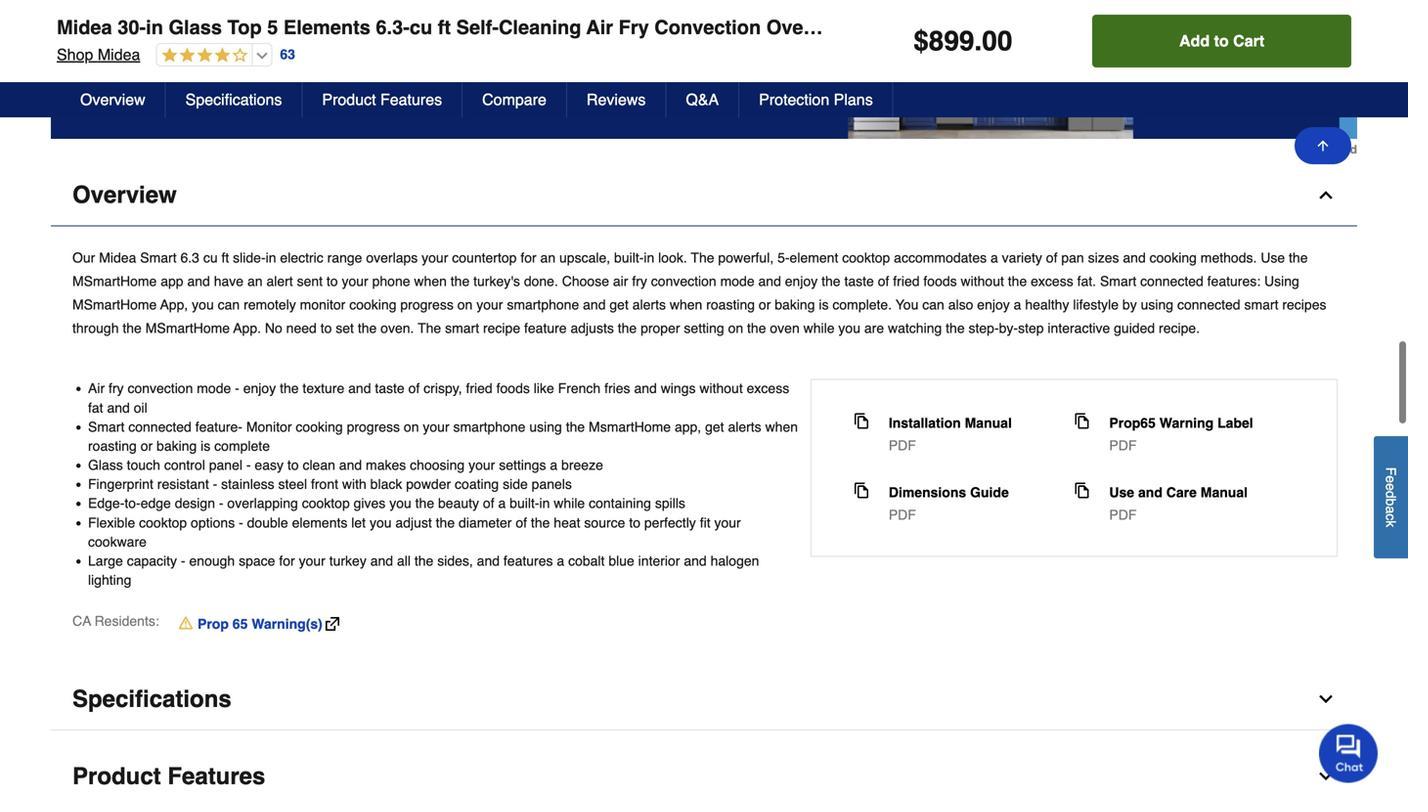 Task type: describe. For each thing, give the bounding box(es) containing it.
gives
[[354, 496, 386, 511]]

chevron up image
[[1316, 185, 1336, 205]]

1 vertical spatial enjoy
[[977, 297, 1010, 313]]

and left the all
[[370, 553, 393, 569]]

taste inside air fry convection mode - enjoy the texture and taste of crispy, fried foods like french fries and wings without excess fat and oil smart connected feature- monitor cooking progress on your smartphone using the msmarthome app, get alerts when roasting or baking is complete glass touch control panel - easy to clean and makes choosing your settings a breeze fingerprint resistant - stainless steel front with black powder coating side panels edge-to-edge design - overlapping cooktop gives you the beauty of a built-in while containing spills flexible cooktop options - double elements let you adjust the diameter of the heat source to perfectly fit your cookware large capacity - enough space for your turkey and all the sides, and features a cobalt blue interior and halogen lighting
[[375, 381, 405, 396]]

space
[[239, 553, 275, 569]]

pdf inside dimensions guide pdf
[[889, 507, 916, 523]]

residents:
[[94, 613, 159, 629]]

0 vertical spatial features
[[380, 90, 442, 109]]

the down powder
[[415, 496, 434, 511]]

like
[[534, 381, 554, 396]]

prop65
[[1109, 415, 1156, 431]]

convection inside our midea smart 6.3 cu ft slide-in electric range overlaps your countertop for an upscale, built-in look. the powerful, 5-element cooktop accommodates a variety of pan sizes and cooking methods. use the msmarthome app and have an alert sent to your phone when the turkey's done. choose air fry convection mode and enjoy the taste of fried foods without the excess fat. smart connected features: using msmarthome app, you can remotely monitor cooking progress on your smartphone and get alerts when roasting or baking is complete. you can also enjoy a healthy lifestyle by using connected smart recipes through the msmarthome app. no need to set the oven. the smart recipe feature adjusts the proper setting on the oven while you are watching the step-by-step interactive guided recipe.
[[651, 273, 717, 289]]

cookware
[[88, 534, 147, 550]]

prop65 warning label link
[[1109, 413, 1253, 433]]

0 vertical spatial product features button
[[303, 82, 463, 117]]

protection plans
[[759, 90, 873, 109]]

recipes
[[1282, 297, 1327, 313]]

you right "let"
[[370, 515, 392, 530]]

plans
[[834, 90, 873, 109]]

document image for dimensions
[[854, 483, 869, 498]]

smart up by
[[1100, 273, 1137, 289]]

with
[[342, 476, 367, 492]]

element
[[790, 250, 838, 266]]

air fry convection mode - enjoy the texture and taste of crispy, fried foods like french fries and wings without excess fat and oil smart connected feature- monitor cooking progress on your smartphone using the msmarthome app, get alerts when roasting or baking is complete glass touch control panel - easy to clean and makes choosing your settings a breeze fingerprint resistant - stainless steel front with black powder coating side panels edge-to-edge design - overlapping cooktop gives you the beauty of a built-in while containing spills flexible cooktop options - double elements let you adjust the diameter of the heat source to perfectly fit your cookware large capacity - enough space for your turkey and all the sides, and features a cobalt blue interior and halogen lighting
[[88, 381, 798, 588]]

source
[[584, 515, 625, 530]]

the right the all
[[415, 553, 434, 569]]

lifestyle
[[1073, 297, 1119, 313]]

for inside our midea smart 6.3 cu ft slide-in electric range overlaps your countertop for an upscale, built-in look. the powerful, 5-element cooktop accommodates a variety of pan sizes and cooking methods. use the msmarthome app and have an alert sent to your phone when the turkey's done. choose air fry convection mode and enjoy the taste of fried foods without the excess fat. smart connected features: using msmarthome app, you can remotely monitor cooking progress on your smartphone and get alerts when roasting or baking is complete. you can also enjoy a healthy lifestyle by using connected smart recipes through the msmarthome app. no need to set the oven. the smart recipe feature adjusts the proper setting on the oven while you are watching the step-by-step interactive guided recipe.
[[521, 250, 537, 266]]

0 vertical spatial connected
[[1140, 273, 1204, 289]]

sizes
[[1088, 250, 1119, 266]]

and up with
[[339, 457, 362, 473]]

prop 65 warning(s) link
[[179, 614, 339, 634]]

need
[[286, 320, 317, 336]]

6.3-
[[376, 16, 410, 39]]

a up panels
[[550, 457, 558, 473]]

shop midea
[[57, 45, 140, 64]]

the right set
[[358, 320, 377, 336]]

fit
[[700, 515, 711, 530]]

proper
[[641, 320, 680, 336]]

oven
[[766, 16, 815, 39]]

heat
[[554, 515, 580, 530]]

built- inside our midea smart 6.3 cu ft slide-in electric range overlaps your countertop for an upscale, built-in look. the powerful, 5-element cooktop accommodates a variety of pan sizes and cooking methods. use the msmarthome app and have an alert sent to your phone when the turkey's done. choose air fry convection mode and enjoy the taste of fried foods without the excess fat. smart connected features: using msmarthome app, you can remotely monitor cooking progress on your smartphone and get alerts when roasting or baking is complete. you can also enjoy a healthy lifestyle by using connected smart recipes through the msmarthome app. no need to set the oven. the smart recipe feature adjusts the proper setting on the oven while you are watching the step-by-step interactive guided recipe.
[[614, 250, 644, 266]]

1 horizontal spatial cooktop
[[302, 496, 350, 511]]

a up by-
[[1014, 297, 1021, 313]]

the down variety
[[1008, 273, 1027, 289]]

1 horizontal spatial the
[[691, 250, 714, 266]]

pdf inside use and care manual pdf
[[1109, 507, 1137, 523]]

the left proper
[[618, 320, 637, 336]]

1 vertical spatial on
[[728, 320, 743, 336]]

mode inside our midea smart 6.3 cu ft slide-in electric range overlaps your countertop for an upscale, built-in look. the powerful, 5-element cooktop accommodates a variety of pan sizes and cooking methods. use the msmarthome app and have an alert sent to your phone when the turkey's done. choose air fry convection mode and enjoy the taste of fried foods without the excess fat. smart connected features: using msmarthome app, you can remotely monitor cooking progress on your smartphone and get alerts when roasting or baking is complete. you can also enjoy a healthy lifestyle by using connected smart recipes through the msmarthome app. no need to set the oven. the smart recipe feature adjusts the proper setting on the oven while you are watching the step-by-step interactive guided recipe.
[[720, 273, 755, 289]]

1 vertical spatial smart
[[445, 320, 479, 336]]

msmarthome
[[589, 419, 671, 435]]

and right sides, at the left bottom of page
[[477, 553, 500, 569]]

3.9 stars image
[[157, 47, 248, 65]]

reviews
[[587, 90, 646, 109]]

resistant
[[157, 476, 209, 492]]

done.
[[524, 273, 558, 289]]

1 e from the top
[[1383, 475, 1399, 483]]

by
[[1123, 297, 1137, 313]]

double
[[247, 515, 288, 530]]

oven
[[770, 320, 800, 336]]

midea for shop
[[98, 45, 140, 64]]

is inside our midea smart 6.3 cu ft slide-in electric range overlaps your countertop for an upscale, built-in look. the powerful, 5-element cooktop accommodates a variety of pan sizes and cooking methods. use the msmarthome app and have an alert sent to your phone when the turkey's done. choose air fry convection mode and enjoy the taste of fried foods without the excess fat. smart connected features: using msmarthome app, you can remotely monitor cooking progress on your smartphone and get alerts when roasting or baking is complete. you can also enjoy a healthy lifestyle by using connected smart recipes through the msmarthome app. no need to set the oven. the smart recipe feature adjusts the proper setting on the oven while you are watching the step-by-step interactive guided recipe.
[[819, 297, 829, 313]]

have
[[214, 273, 244, 289]]

label
[[1218, 415, 1253, 431]]

1 vertical spatial overview
[[72, 182, 177, 208]]

or inside our midea smart 6.3 cu ft slide-in electric range overlaps your countertop for an upscale, built-in look. the powerful, 5-element cooktop accommodates a variety of pan sizes and cooking methods. use the msmarthome app and have an alert sent to your phone when the turkey's done. choose air fry convection mode and enjoy the taste of fried foods without the excess fat. smart connected features: using msmarthome app, you can remotely monitor cooking progress on your smartphone and get alerts when roasting or baking is complete. you can also enjoy a healthy lifestyle by using connected smart recipes through the msmarthome app. no need to set the oven. the smart recipe feature adjusts the proper setting on the oven while you are watching the step-by-step interactive guided recipe.
[[759, 297, 771, 313]]

0 vertical spatial specifications button
[[166, 82, 303, 117]]

f
[[1383, 467, 1399, 475]]

midea 30-in glass top 5 elements 6.3-cu ft self-cleaning air fry convection oven slide-in smart electric range (stainless steel)
[[57, 16, 1250, 39]]

our
[[72, 250, 95, 266]]

your left turkey
[[299, 553, 325, 569]]

fat.
[[1077, 273, 1096, 289]]

texture
[[303, 381, 344, 396]]

installation manual pdf
[[889, 415, 1012, 453]]

chat invite button image
[[1319, 723, 1379, 783]]

- up 'feature-'
[[235, 381, 239, 396]]

flexible
[[88, 515, 135, 530]]

product for topmost the product features button
[[322, 90, 376, 109]]

taste inside our midea smart 6.3 cu ft slide-in electric range overlaps your countertop for an upscale, built-in look. the powerful, 5-element cooktop accommodates a variety of pan sizes and cooking methods. use the msmarthome app and have an alert sent to your phone when the turkey's done. choose air fry convection mode and enjoy the taste of fried foods without the excess fat. smart connected features: using msmarthome app, you can remotely monitor cooking progress on your smartphone and get alerts when roasting or baking is complete. you can also enjoy a healthy lifestyle by using connected smart recipes through the msmarthome app. no need to set the oven. the smart recipe feature adjusts the proper setting on the oven while you are watching the step-by-step interactive guided recipe.
[[844, 273, 874, 289]]

smartphone inside our midea smart 6.3 cu ft slide-in electric range overlaps your countertop for an upscale, built-in look. the powerful, 5-element cooktop accommodates a variety of pan sizes and cooking methods. use the msmarthome app and have an alert sent to your phone when the turkey's done. choose air fry convection mode and enjoy the taste of fried foods without the excess fat. smart connected features: using msmarthome app, you can remotely monitor cooking progress on your smartphone and get alerts when roasting or baking is complete. you can also enjoy a healthy lifestyle by using connected smart recipes through the msmarthome app. no need to set the oven. the smart recipe feature adjusts the proper setting on the oven while you are watching the step-by-step interactive guided recipe.
[[507, 297, 579, 313]]

smart up app
[[140, 250, 177, 266]]

1 vertical spatial connected
[[1177, 297, 1241, 313]]

1 horizontal spatial enjoy
[[785, 273, 818, 289]]

2 vertical spatial msmarthome
[[145, 320, 230, 336]]

on inside air fry convection mode - enjoy the texture and taste of crispy, fried foods like french fries and wings without excess fat and oil smart connected feature- monitor cooking progress on your smartphone using the msmarthome app, get alerts when roasting or baking is complete glass touch control panel - easy to clean and makes choosing your settings a breeze fingerprint resistant - stainless steel front with black powder coating side panels edge-to-edge design - overlapping cooktop gives you the beauty of a built-in while containing spills flexible cooktop options - double elements let you adjust the diameter of the heat source to perfectly fit your cookware large capacity - enough space for your turkey and all the sides, and features a cobalt blue interior and halogen lighting
[[404, 419, 419, 435]]

complete
[[214, 438, 270, 454]]

in up 3.9 stars image at the left top
[[146, 16, 163, 39]]

0 vertical spatial an
[[540, 250, 556, 266]]

1 vertical spatial features
[[168, 763, 265, 790]]

30-
[[118, 16, 146, 39]]

1 horizontal spatial on
[[457, 297, 473, 313]]

your right fit
[[714, 515, 741, 530]]

elements
[[292, 515, 348, 530]]

no
[[265, 320, 282, 336]]

1 vertical spatial when
[[670, 297, 702, 313]]

cart
[[1233, 32, 1265, 50]]

ft inside our midea smart 6.3 cu ft slide-in electric range overlaps your countertop for an upscale, built-in look. the powerful, 5-element cooktop accommodates a variety of pan sizes and cooking methods. use the msmarthome app and have an alert sent to your phone when the turkey's done. choose air fry convection mode and enjoy the taste of fried foods without the excess fat. smart connected features: using msmarthome app, you can remotely monitor cooking progress on your smartphone and get alerts when roasting or baking is complete. you can also enjoy a healthy lifestyle by using connected smart recipes through the msmarthome app. no need to set the oven. the smart recipe feature adjusts the proper setting on the oven while you are watching the step-by-step interactive guided recipe.
[[222, 250, 229, 266]]

turkey
[[329, 553, 367, 569]]

or inside air fry convection mode - enjoy the texture and taste of crispy, fried foods like french fries and wings without excess fat and oil smart connected feature- monitor cooking progress on your smartphone using the msmarthome app, get alerts when roasting or baking is complete glass touch control panel - easy to clean and makes choosing your settings a breeze fingerprint resistant - stainless steel front with black powder coating side panels edge-to-edge design - overlapping cooktop gives you the beauty of a built-in while containing spills flexible cooktop options - double elements let you adjust the diameter of the heat source to perfectly fit your cookware large capacity - enough space for your turkey and all the sides, and features a cobalt blue interior and halogen lighting
[[141, 438, 153, 454]]

the left texture
[[280, 381, 299, 396]]

fat
[[88, 400, 103, 415]]

f e e d b a c k
[[1383, 467, 1399, 527]]

shop
[[57, 45, 93, 64]]

q&a
[[686, 90, 719, 109]]

00
[[982, 25, 1013, 57]]

reviews button
[[567, 82, 666, 117]]

progress inside air fry convection mode - enjoy the texture and taste of crispy, fried foods like french fries and wings without excess fat and oil smart connected feature- monitor cooking progress on your smartphone using the msmarthome app, get alerts when roasting or baking is complete glass touch control panel - easy to clean and makes choosing your settings a breeze fingerprint resistant - stainless steel front with black powder coating side panels edge-to-edge design - overlapping cooktop gives you the beauty of a built-in while containing spills flexible cooktop options - double elements let you adjust the diameter of the heat source to perfectly fit your cookware large capacity - enough space for your turkey and all the sides, and features a cobalt blue interior and halogen lighting
[[347, 419, 400, 435]]

a down 'side'
[[498, 496, 506, 511]]

you right app,
[[192, 297, 214, 313]]

lighting
[[88, 572, 131, 588]]

$ 899 . 00
[[914, 25, 1013, 57]]

coating
[[455, 476, 499, 492]]

your up choosing
[[423, 419, 449, 435]]

- up stainless
[[246, 457, 251, 473]]

to right sent
[[327, 273, 338, 289]]

d
[[1383, 491, 1399, 498]]

1 vertical spatial cooking
[[349, 297, 397, 313]]

enough
[[189, 553, 235, 569]]

panels
[[532, 476, 572, 492]]

the down also
[[946, 320, 965, 336]]

adjust
[[395, 515, 432, 530]]

your down turkey's
[[476, 297, 503, 313]]

specifications for the top specifications button
[[185, 90, 282, 109]]

0 vertical spatial cooking
[[1150, 250, 1197, 266]]

1 horizontal spatial smart
[[1244, 297, 1279, 313]]

the down beauty
[[436, 515, 455, 530]]

is inside air fry convection mode - enjoy the texture and taste of crispy, fried foods like french fries and wings without excess fat and oil smart connected feature- monitor cooking progress on your smartphone using the msmarthome app, get alerts when roasting or baking is complete glass touch control panel - easy to clean and makes choosing your settings a breeze fingerprint resistant - stainless steel front with black powder coating side panels edge-to-edge design - overlapping cooktop gives you the beauty of a built-in while containing spills flexible cooktop options - double elements let you adjust the diameter of the heat source to perfectly fit your cookware large capacity - enough space for your turkey and all the sides, and features a cobalt blue interior and halogen lighting
[[201, 438, 211, 454]]

settings
[[499, 457, 546, 473]]

(stainless
[[1099, 16, 1191, 39]]

wings
[[661, 381, 696, 396]]

specifications for the bottommost specifications button
[[72, 686, 231, 713]]

0 vertical spatial air
[[586, 16, 613, 39]]

0 vertical spatial ft
[[438, 16, 451, 39]]

foods inside our midea smart 6.3 cu ft slide-in electric range overlaps your countertop for an upscale, built-in look. the powerful, 5-element cooktop accommodates a variety of pan sizes and cooking methods. use the msmarthome app and have an alert sent to your phone when the turkey's done. choose air fry convection mode and enjoy the taste of fried foods without the excess fat. smart connected features: using msmarthome app, you can remotely monitor cooking progress on your smartphone and get alerts when roasting or baking is complete. you can also enjoy a healthy lifestyle by using connected smart recipes through the msmarthome app. no need to set the oven. the smart recipe feature adjusts the proper setting on the oven while you are watching the step-by-step interactive guided recipe.
[[924, 273, 957, 289]]

pdf inside prop65 warning label pdf
[[1109, 438, 1137, 453]]

large
[[88, 553, 123, 569]]

advertisement region
[[51, 0, 1357, 157]]

progress inside our midea smart 6.3 cu ft slide-in electric range overlaps your countertop for an upscale, built-in look. the powerful, 5-element cooktop accommodates a variety of pan sizes and cooking methods. use the msmarthome app and have an alert sent to your phone when the turkey's done. choose air fry convection mode and enjoy the taste of fried foods without the excess fat. smart connected features: using msmarthome app, you can remotely monitor cooking progress on your smartphone and get alerts when roasting or baking is complete. you can also enjoy a healthy lifestyle by using connected smart recipes through the msmarthome app. no need to set the oven. the smart recipe feature adjusts the proper setting on the oven while you are watching the step-by-step interactive guided recipe.
[[400, 297, 454, 313]]

installation
[[889, 415, 961, 431]]

beauty
[[438, 496, 479, 511]]

0 horizontal spatial the
[[418, 320, 441, 336]]

cleaning
[[499, 16, 581, 39]]

get inside our midea smart 6.3 cu ft slide-in electric range overlaps your countertop for an upscale, built-in look. the powerful, 5-element cooktop accommodates a variety of pan sizes and cooking methods. use the msmarthome app and have an alert sent to your phone when the turkey's done. choose air fry convection mode and enjoy the taste of fried foods without the excess fat. smart connected features: using msmarthome app, you can remotely monitor cooking progress on your smartphone and get alerts when roasting or baking is complete. you can also enjoy a healthy lifestyle by using connected smart recipes through the msmarthome app. no need to set the oven. the smart recipe feature adjusts the proper setting on the oven while you are watching the step-by-step interactive guided recipe.
[[610, 297, 629, 313]]

0 vertical spatial overview
[[80, 90, 145, 109]]

1 vertical spatial product features button
[[51, 746, 1357, 795]]

link icon image
[[325, 617, 339, 631]]

the left heat
[[531, 515, 550, 530]]

- left the enough
[[181, 553, 185, 569]]

1 vertical spatial overview button
[[51, 165, 1357, 227]]

oven.
[[381, 320, 414, 336]]

installation manual link
[[889, 413, 1012, 433]]

1 vertical spatial msmarthome
[[72, 297, 157, 313]]

you left are
[[838, 320, 861, 336]]

your down 'range'
[[342, 273, 368, 289]]

by-
[[999, 320, 1018, 336]]

of left pan
[[1046, 250, 1058, 266]]

for inside air fry convection mode - enjoy the texture and taste of crispy, fried foods like french fries and wings without excess fat and oil smart connected feature- monitor cooking progress on your smartphone using the msmarthome app, get alerts when roasting or baking is complete glass touch control panel - easy to clean and makes choosing your settings a breeze fingerprint resistant - stainless steel front with black powder coating side panels edge-to-edge design - overlapping cooktop gives you the beauty of a built-in while containing spills flexible cooktop options - double elements let you adjust the diameter of the heat source to perfectly fit your cookware large capacity - enough space for your turkey and all the sides, and features a cobalt blue interior and halogen lighting
[[279, 553, 295, 569]]

0 vertical spatial msmarthome
[[72, 273, 157, 289]]

protection
[[759, 90, 829, 109]]

makes
[[366, 457, 406, 473]]

fry inside our midea smart 6.3 cu ft slide-in electric range overlaps your countertop for an upscale, built-in look. the powerful, 5-element cooktop accommodates a variety of pan sizes and cooking methods. use the msmarthome app and have an alert sent to your phone when the turkey's done. choose air fry convection mode and enjoy the taste of fried foods without the excess fat. smart connected features: using msmarthome app, you can remotely monitor cooking progress on your smartphone and get alerts when roasting or baking is complete. you can also enjoy a healthy lifestyle by using connected smart recipes through the msmarthome app. no need to set the oven. the smart recipe feature adjusts the proper setting on the oven while you are watching the step-by-step interactive guided recipe.
[[632, 273, 647, 289]]

- left double
[[239, 515, 243, 530]]

convection
[[655, 16, 761, 39]]

the down element
[[822, 273, 841, 289]]

alert
[[266, 273, 293, 289]]

manual inside installation manual pdf
[[965, 415, 1012, 431]]

alerts inside our midea smart 6.3 cu ft slide-in electric range overlaps your countertop for an upscale, built-in look. the powerful, 5-element cooktop accommodates a variety of pan sizes and cooking methods. use the msmarthome app and have an alert sent to your phone when the turkey's done. choose air fry convection mode and enjoy the taste of fried foods without the excess fat. smart connected features: using msmarthome app, you can remotely monitor cooking progress on your smartphone and get alerts when roasting or baking is complete. you can also enjoy a healthy lifestyle by using connected smart recipes through the msmarthome app. no need to set the oven. the smart recipe feature adjusts the proper setting on the oven while you are watching the step-by-step interactive guided recipe.
[[632, 297, 666, 313]]

1 horizontal spatial cu
[[410, 16, 432, 39]]

and right fries
[[634, 381, 657, 396]]

and up adjusts
[[583, 297, 606, 313]]

k
[[1383, 520, 1399, 527]]

and down the 5-
[[758, 273, 781, 289]]

stainless
[[221, 476, 274, 492]]

convection inside air fry convection mode - enjoy the texture and taste of crispy, fried foods like french fries and wings without excess fat and oil smart connected feature- monitor cooking progress on your smartphone using the msmarthome app, get alerts when roasting or baking is complete glass touch control panel - easy to clean and makes choosing your settings a breeze fingerprint resistant - stainless steel front with black powder coating side panels edge-to-edge design - overlapping cooktop gives you the beauty of a built-in while containing spills flexible cooktop options - double elements let you adjust the diameter of the heat source to perfectly fit your cookware large capacity - enough space for your turkey and all the sides, and features a cobalt blue interior and halogen lighting
[[128, 381, 193, 396]]

spills
[[655, 496, 685, 511]]

1 horizontal spatial glass
[[169, 16, 222, 39]]

healthy
[[1025, 297, 1069, 313]]

app.
[[233, 320, 261, 336]]

in left look.
[[644, 250, 655, 266]]

adjusts
[[571, 320, 614, 336]]

all
[[397, 553, 411, 569]]

1 vertical spatial specifications button
[[51, 669, 1357, 731]]

to inside 'button'
[[1214, 32, 1229, 50]]

breeze
[[561, 457, 603, 473]]

perfectly
[[644, 515, 696, 530]]

and down 6.3
[[187, 273, 210, 289]]

overlapping
[[227, 496, 298, 511]]

panel
[[209, 457, 243, 473]]

baking inside air fry convection mode - enjoy the texture and taste of crispy, fried foods like french fries and wings without excess fat and oil smart connected feature- monitor cooking progress on your smartphone using the msmarthome app, get alerts when roasting or baking is complete glass touch control panel - easy to clean and makes choosing your settings a breeze fingerprint resistant - stainless steel front with black powder coating side panels edge-to-edge design - overlapping cooktop gives you the beauty of a built-in while containing spills flexible cooktop options - double elements let you adjust the diameter of the heat source to perfectly fit your cookware large capacity - enough space for your turkey and all the sides, and features a cobalt blue interior and halogen lighting
[[156, 438, 197, 454]]



Task type: vqa. For each thing, say whether or not it's contained in the screenshot.
the right convection
yes



Task type: locate. For each thing, give the bounding box(es) containing it.
0 vertical spatial fried
[[893, 273, 920, 289]]

to right "add"
[[1214, 32, 1229, 50]]

feature-
[[195, 419, 243, 435]]

ft up have
[[222, 250, 229, 266]]

0 horizontal spatial product features
[[72, 763, 265, 790]]

0 horizontal spatial cooktop
[[139, 515, 187, 530]]

using
[[1141, 297, 1174, 313], [529, 419, 562, 435]]

enjoy down element
[[785, 273, 818, 289]]

0 vertical spatial taste
[[844, 273, 874, 289]]

0 vertical spatial roasting
[[706, 297, 755, 313]]

0 horizontal spatial an
[[247, 273, 263, 289]]

pdf inside installation manual pdf
[[889, 438, 916, 453]]

cu left the self-
[[410, 16, 432, 39]]

1 horizontal spatial ft
[[438, 16, 451, 39]]

msmarthome
[[72, 273, 157, 289], [72, 297, 157, 313], [145, 320, 230, 336]]

0 vertical spatial progress
[[400, 297, 454, 313]]

and right texture
[[348, 381, 371, 396]]

0 horizontal spatial fried
[[466, 381, 493, 396]]

e up b at right
[[1383, 483, 1399, 491]]

cooktop inside our midea smart 6.3 cu ft slide-in electric range overlaps your countertop for an upscale, built-in look. the powerful, 5-element cooktop accommodates a variety of pan sizes and cooking methods. use the msmarthome app and have an alert sent to your phone when the turkey's done. choose air fry convection mode and enjoy the taste of fried foods without the excess fat. smart connected features: using msmarthome app, you can remotely monitor cooking progress on your smartphone and get alerts when roasting or baking is complete. you can also enjoy a healthy lifestyle by using connected smart recipes through the msmarthome app. no need to set the oven. the smart recipe feature adjusts the proper setting on the oven while you are watching the step-by-step interactive guided recipe.
[[842, 250, 890, 266]]

0 vertical spatial cooktop
[[842, 250, 890, 266]]

roasting inside air fry convection mode - enjoy the texture and taste of crispy, fried foods like french fries and wings without excess fat and oil smart connected feature- monitor cooking progress on your smartphone using the msmarthome app, get alerts when roasting or baking is complete glass touch control panel - easy to clean and makes choosing your settings a breeze fingerprint resistant - stainless steel front with black powder coating side panels edge-to-edge design - overlapping cooktop gives you the beauty of a built-in while containing spills flexible cooktop options - double elements let you adjust the diameter of the heat source to perfectly fit your cookware large capacity - enough space for your turkey and all the sides, and features a cobalt blue interior and halogen lighting
[[88, 438, 137, 454]]

smartphone up settings
[[453, 419, 526, 435]]

1 vertical spatial for
[[279, 553, 295, 569]]

pdf
[[889, 438, 916, 453], [1109, 438, 1137, 453], [889, 507, 916, 523], [1109, 507, 1137, 523]]

pdf down dimensions
[[889, 507, 916, 523]]

the up using
[[1289, 250, 1308, 266]]

1 vertical spatial excess
[[747, 381, 789, 396]]

cu inside our midea smart 6.3 cu ft slide-in electric range overlaps your countertop for an upscale, built-in look. the powerful, 5-element cooktop accommodates a variety of pan sizes and cooking methods. use the msmarthome app and have an alert sent to your phone when the turkey's done. choose air fry convection mode and enjoy the taste of fried foods without the excess fat. smart connected features: using msmarthome app, you can remotely monitor cooking progress on your smartphone and get alerts when roasting or baking is complete. you can also enjoy a healthy lifestyle by using connected smart recipes through the msmarthome app. no need to set the oven. the smart recipe feature adjusts the proper setting on the oven while you are watching the step-by-step interactive guided recipe.
[[203, 250, 218, 266]]

the right through
[[123, 320, 142, 336]]

cooking up clean
[[296, 419, 343, 435]]

1 horizontal spatial fried
[[893, 273, 920, 289]]

enjoy inside air fry convection mode - enjoy the texture and taste of crispy, fried foods like french fries and wings without excess fat and oil smart connected feature- monitor cooking progress on your smartphone using the msmarthome app, get alerts when roasting or baking is complete glass touch control panel - easy to clean and makes choosing your settings a breeze fingerprint resistant - stainless steel front with black powder coating side panels edge-to-edge design - overlapping cooktop gives you the beauty of a built-in while containing spills flexible cooktop options - double elements let you adjust the diameter of the heat source to perfectly fit your cookware large capacity - enough space for your turkey and all the sides, and features a cobalt blue interior and halogen lighting
[[243, 381, 276, 396]]

get
[[610, 297, 629, 313], [705, 419, 724, 435]]

midea down 30-
[[98, 45, 140, 64]]

1 vertical spatial product features
[[72, 763, 265, 790]]

connected
[[1140, 273, 1204, 289], [1177, 297, 1241, 313], [128, 419, 192, 435]]

overview button up look.
[[51, 165, 1357, 227]]

also
[[948, 297, 973, 313]]

the down french
[[566, 419, 585, 435]]

2 e from the top
[[1383, 483, 1399, 491]]

document image
[[854, 483, 869, 498], [1074, 483, 1090, 498]]

use inside use and care manual pdf
[[1109, 485, 1134, 500]]

and left oil
[[107, 400, 130, 415]]

0 vertical spatial without
[[961, 273, 1004, 289]]

1 horizontal spatial use
[[1261, 250, 1285, 266]]

can down have
[[218, 297, 240, 313]]

alerts right app,
[[728, 419, 761, 435]]

foods inside air fry convection mode - enjoy the texture and taste of crispy, fried foods like french fries and wings without excess fat and oil smart connected feature- monitor cooking progress on your smartphone using the msmarthome app, get alerts when roasting or baking is complete glass touch control panel - easy to clean and makes choosing your settings a breeze fingerprint resistant - stainless steel front with black powder coating side panels edge-to-edge design - overlapping cooktop gives you the beauty of a built-in while containing spills flexible cooktop options - double elements let you adjust the diameter of the heat source to perfectly fit your cookware large capacity - enough space for your turkey and all the sides, and features a cobalt blue interior and halogen lighting
[[496, 381, 530, 396]]

0 horizontal spatial fry
[[109, 381, 124, 396]]

pdf down the use and care manual link
[[1109, 507, 1137, 523]]

fry down through
[[109, 381, 124, 396]]

1 horizontal spatial without
[[961, 273, 1004, 289]]

smartphone inside air fry convection mode - enjoy the texture and taste of crispy, fried foods like french fries and wings without excess fat and oil smart connected feature- monitor cooking progress on your smartphone using the msmarthome app, get alerts when roasting or baking is complete glass touch control panel - easy to clean and makes choosing your settings a breeze fingerprint resistant - stainless steel front with black powder coating side panels edge-to-edge design - overlapping cooktop gives you the beauty of a built-in while containing spills flexible cooktop options - double elements let you adjust the diameter of the heat source to perfectly fit your cookware large capacity - enough space for your turkey and all the sides, and features a cobalt blue interior and halogen lighting
[[453, 419, 526, 435]]

for
[[521, 250, 537, 266], [279, 553, 295, 569]]

1 vertical spatial fry
[[109, 381, 124, 396]]

1 vertical spatial foods
[[496, 381, 530, 396]]

1 can from the left
[[218, 297, 240, 313]]

touch
[[127, 457, 160, 473]]

and inside use and care manual pdf
[[1138, 485, 1163, 500]]

progress up the makes on the bottom left
[[347, 419, 400, 435]]

2 horizontal spatial cooktop
[[842, 250, 890, 266]]

you up adjust
[[389, 496, 411, 511]]

slide-
[[233, 250, 266, 266]]

fried inside our midea smart 6.3 cu ft slide-in electric range overlaps your countertop for an upscale, built-in look. the powerful, 5-element cooktop accommodates a variety of pan sizes and cooking methods. use the msmarthome app and have an alert sent to your phone when the turkey's done. choose air fry convection mode and enjoy the taste of fried foods without the excess fat. smart connected features: using msmarthome app, you can remotely monitor cooking progress on your smartphone and get alerts when roasting or baking is complete. you can also enjoy a healthy lifestyle by using connected smart recipes through the msmarthome app. no need to set the oven. the smart recipe feature adjusts the proper setting on the oven while you are watching the step-by-step interactive guided recipe.
[[893, 273, 920, 289]]

0 vertical spatial overview button
[[61, 82, 166, 117]]

fry
[[619, 16, 649, 39]]

0 horizontal spatial product
[[72, 763, 161, 790]]

2 document image from the left
[[1074, 483, 1090, 498]]

cooking inside air fry convection mode - enjoy the texture and taste of crispy, fried foods like french fries and wings without excess fat and oil smart connected feature- monitor cooking progress on your smartphone using the msmarthome app, get alerts when roasting or baking is complete glass touch control panel - easy to clean and makes choosing your settings a breeze fingerprint resistant - stainless steel front with black powder coating side panels edge-to-edge design - overlapping cooktop gives you the beauty of a built-in while containing spills flexible cooktop options - double elements let you adjust the diameter of the heat source to perfectly fit your cookware large capacity - enough space for your turkey and all the sides, and features a cobalt blue interior and halogen lighting
[[296, 419, 343, 435]]

to
[[1214, 32, 1229, 50], [327, 273, 338, 289], [320, 320, 332, 336], [287, 457, 299, 473], [629, 515, 641, 530]]

side
[[503, 476, 528, 492]]

built- down 'side'
[[510, 496, 539, 511]]

roasting inside our midea smart 6.3 cu ft slide-in electric range overlaps your countertop for an upscale, built-in look. the powerful, 5-element cooktop accommodates a variety of pan sizes and cooking methods. use the msmarthome app and have an alert sent to your phone when the turkey's done. choose air fry convection mode and enjoy the taste of fried foods without the excess fat. smart connected features: using msmarthome app, you can remotely monitor cooking progress on your smartphone and get alerts when roasting or baking is complete. you can also enjoy a healthy lifestyle by using connected smart recipes through the msmarthome app. no need to set the oven. the smart recipe feature adjusts the proper setting on the oven while you are watching the step-by-step interactive guided recipe.
[[706, 297, 755, 313]]

clean
[[303, 457, 335, 473]]

1 horizontal spatial product features
[[322, 90, 442, 109]]

c
[[1383, 513, 1399, 520]]

warning image
[[179, 615, 193, 631]]

get right app,
[[705, 419, 724, 435]]

an
[[540, 250, 556, 266], [247, 273, 263, 289]]

when inside air fry convection mode - enjoy the texture and taste of crispy, fried foods like french fries and wings without excess fat and oil smart connected feature- monitor cooking progress on your smartphone using the msmarthome app, get alerts when roasting or baking is complete glass touch control panel - easy to clean and makes choosing your settings a breeze fingerprint resistant - stainless steel front with black powder coating side panels edge-to-edge design - overlapping cooktop gives you the beauty of a built-in while containing spills flexible cooktop options - double elements let you adjust the diameter of the heat source to perfectly fit your cookware large capacity - enough space for your turkey and all the sides, and features a cobalt blue interior and halogen lighting
[[765, 419, 798, 435]]

2 vertical spatial connected
[[128, 419, 192, 435]]

0 vertical spatial cu
[[410, 16, 432, 39]]

use up using
[[1261, 250, 1285, 266]]

0 vertical spatial enjoy
[[785, 273, 818, 289]]

0 vertical spatial product features
[[322, 90, 442, 109]]

- up options
[[219, 496, 223, 511]]

1 horizontal spatial taste
[[844, 273, 874, 289]]

smart left recipe
[[445, 320, 479, 336]]

2 can from the left
[[922, 297, 945, 313]]

smart inside air fry convection mode - enjoy the texture and taste of crispy, fried foods like french fries and wings without excess fat and oil smart connected feature- monitor cooking progress on your smartphone using the msmarthome app, get alerts when roasting or baking is complete glass touch control panel - easy to clean and makes choosing your settings a breeze fingerprint resistant - stainless steel front with black powder coating side panels edge-to-edge design - overlapping cooktop gives you the beauty of a built-in while containing spills flexible cooktop options - double elements let you adjust the diameter of the heat source to perfectly fit your cookware large capacity - enough space for your turkey and all the sides, and features a cobalt blue interior and halogen lighting
[[88, 419, 125, 435]]

mode inside air fry convection mode - enjoy the texture and taste of crispy, fried foods like french fries and wings without excess fat and oil smart connected feature- monitor cooking progress on your smartphone using the msmarthome app, get alerts when roasting or baking is complete glass touch control panel - easy to clean and makes choosing your settings a breeze fingerprint resistant - stainless steel front with black powder coating side panels edge-to-edge design - overlapping cooktop gives you the beauty of a built-in while containing spills flexible cooktop options - double elements let you adjust the diameter of the heat source to perfectly fit your cookware large capacity - enough space for your turkey and all the sides, and features a cobalt blue interior and halogen lighting
[[197, 381, 231, 396]]

1 horizontal spatial document image
[[1074, 413, 1090, 429]]

1 horizontal spatial baking
[[775, 297, 815, 313]]

the left oven in the right of the page
[[747, 320, 766, 336]]

compare
[[482, 90, 547, 109]]

on up the makes on the bottom left
[[404, 419, 419, 435]]

document image left dimensions
[[854, 483, 869, 498]]

document image left installation
[[854, 413, 869, 429]]

convection up oil
[[128, 381, 193, 396]]

when right app,
[[765, 419, 798, 435]]

1 vertical spatial baking
[[156, 438, 197, 454]]

1 horizontal spatial foods
[[924, 273, 957, 289]]

set
[[336, 320, 354, 336]]

1 horizontal spatial while
[[803, 320, 835, 336]]

smart down using
[[1244, 297, 1279, 313]]

the down countertop
[[451, 273, 470, 289]]

without inside our midea smart 6.3 cu ft slide-in electric range overlaps your countertop for an upscale, built-in look. the powerful, 5-element cooktop accommodates a variety of pan sizes and cooking methods. use the msmarthome app and have an alert sent to your phone when the turkey's done. choose air fry convection mode and enjoy the taste of fried foods without the excess fat. smart connected features: using msmarthome app, you can remotely monitor cooking progress on your smartphone and get alerts when roasting or baking is complete. you can also enjoy a healthy lifestyle by using connected smart recipes through the msmarthome app. no need to set the oven. the smart recipe feature adjusts the proper setting on the oven while you are watching the step-by-step interactive guided recipe.
[[961, 273, 1004, 289]]

1 vertical spatial cu
[[203, 250, 218, 266]]

fried inside air fry convection mode - enjoy the texture and taste of crispy, fried foods like french fries and wings without excess fat and oil smart connected feature- monitor cooking progress on your smartphone using the msmarthome app, get alerts when roasting or baking is complete glass touch control panel - easy to clean and makes choosing your settings a breeze fingerprint resistant - stainless steel front with black powder coating side panels edge-to-edge design - overlapping cooktop gives you the beauty of a built-in while containing spills flexible cooktop options - double elements let you adjust the diameter of the heat source to perfectly fit your cookware large capacity - enough space for your turkey and all the sides, and features a cobalt blue interior and halogen lighting
[[466, 381, 493, 396]]

fry right the air
[[632, 273, 647, 289]]

get inside air fry convection mode - enjoy the texture and taste of crispy, fried foods like french fries and wings without excess fat and oil smart connected feature- monitor cooking progress on your smartphone using the msmarthome app, get alerts when roasting or baking is complete glass touch control panel - easy to clean and makes choosing your settings a breeze fingerprint resistant - stainless steel front with black powder coating side panels edge-to-edge design - overlapping cooktop gives you the beauty of a built-in while containing spills flexible cooktop options - double elements let you adjust the diameter of the heat source to perfectly fit your cookware large capacity - enough space for your turkey and all the sides, and features a cobalt blue interior and halogen lighting
[[705, 419, 724, 435]]

of up diameter
[[483, 496, 494, 511]]

electric
[[958, 16, 1028, 39]]

arrow up image
[[1315, 138, 1331, 154]]

are
[[864, 320, 884, 336]]

overview
[[80, 90, 145, 109], [72, 182, 177, 208]]

using inside air fry convection mode - enjoy the texture and taste of crispy, fried foods like french fries and wings without excess fat and oil smart connected feature- monitor cooking progress on your smartphone using the msmarthome app, get alerts when roasting or baking is complete glass touch control panel - easy to clean and makes choosing your settings a breeze fingerprint resistant - stainless steel front with black powder coating side panels edge-to-edge design - overlapping cooktop gives you the beauty of a built-in while containing spills flexible cooktop options - double elements let you adjust the diameter of the heat source to perfectly fit your cookware large capacity - enough space for your turkey and all the sides, and features a cobalt blue interior and halogen lighting
[[529, 419, 562, 435]]

1 vertical spatial an
[[247, 273, 263, 289]]

cooking left "methods."
[[1150, 250, 1197, 266]]

1 horizontal spatial get
[[705, 419, 724, 435]]

1 horizontal spatial or
[[759, 297, 771, 313]]

1 vertical spatial use
[[1109, 485, 1134, 500]]

0 horizontal spatial ft
[[222, 250, 229, 266]]

for right space
[[279, 553, 295, 569]]

0 horizontal spatial manual
[[965, 415, 1012, 431]]

mode up 'feature-'
[[197, 381, 231, 396]]

while
[[803, 320, 835, 336], [554, 496, 585, 511]]

let
[[351, 515, 366, 530]]

0 vertical spatial baking
[[775, 297, 815, 313]]

2 vertical spatial cooking
[[296, 419, 343, 435]]

ca
[[72, 613, 91, 629]]

0 horizontal spatial use
[[1109, 485, 1134, 500]]

slide-
[[821, 16, 874, 39]]

or up oven in the right of the page
[[759, 297, 771, 313]]

b
[[1383, 498, 1399, 506]]

1 vertical spatial cooktop
[[302, 496, 350, 511]]

0 horizontal spatial roasting
[[88, 438, 137, 454]]

elements
[[284, 16, 370, 39]]

of right diameter
[[516, 515, 527, 530]]

interactive
[[1048, 320, 1110, 336]]

1 vertical spatial smartphone
[[453, 419, 526, 435]]

air inside air fry convection mode - enjoy the texture and taste of crispy, fried foods like french fries and wings without excess fat and oil smart connected feature- monitor cooking progress on your smartphone using the msmarthome app, get alerts when roasting or baking is complete glass touch control panel - easy to clean and makes choosing your settings a breeze fingerprint resistant - stainless steel front with black powder coating side panels edge-to-edge design - overlapping cooktop gives you the beauty of a built-in while containing spills flexible cooktop options - double elements let you adjust the diameter of the heat source to perfectly fit your cookware large capacity - enough space for your turkey and all the sides, and features a cobalt blue interior and halogen lighting
[[88, 381, 105, 396]]

midea inside our midea smart 6.3 cu ft slide-in electric range overlaps your countertop for an upscale, built-in look. the powerful, 5-element cooktop accommodates a variety of pan sizes and cooking methods. use the msmarthome app and have an alert sent to your phone when the turkey's done. choose air fry convection mode and enjoy the taste of fried foods without the excess fat. smart connected features: using msmarthome app, you can remotely monitor cooking progress on your smartphone and get alerts when roasting or baking is complete. you can also enjoy a healthy lifestyle by using connected smart recipes through the msmarthome app. no need to set the oven. the smart recipe feature adjusts the proper setting on the oven while you are watching the step-by-step interactive guided recipe.
[[99, 250, 136, 266]]

control
[[164, 457, 205, 473]]

document image for installation
[[854, 413, 869, 429]]

is
[[819, 297, 829, 313], [201, 438, 211, 454]]

1 horizontal spatial excess
[[1031, 273, 1073, 289]]

dimensions guide link
[[889, 483, 1009, 502]]

0 horizontal spatial enjoy
[[243, 381, 276, 396]]

0 vertical spatial or
[[759, 297, 771, 313]]

built- up the air
[[614, 250, 644, 266]]

monitor
[[246, 419, 292, 435]]

your up coating
[[469, 457, 495, 473]]

manual right installation
[[965, 415, 1012, 431]]

product features button
[[303, 82, 463, 117], [51, 746, 1357, 795]]

steel
[[278, 476, 307, 492]]

fried right crispy,
[[466, 381, 493, 396]]

document image for use
[[1074, 483, 1090, 498]]

blue
[[609, 553, 634, 569]]

step
[[1018, 320, 1044, 336]]

app,
[[675, 419, 701, 435]]

an down slide-
[[247, 273, 263, 289]]

while right oven in the right of the page
[[803, 320, 835, 336]]

1 document image from the left
[[854, 413, 869, 429]]

0 vertical spatial manual
[[965, 415, 1012, 431]]

built- inside air fry convection mode - enjoy the texture and taste of crispy, fried foods like french fries and wings without excess fat and oil smart connected feature- monitor cooking progress on your smartphone using the msmarthome app, get alerts when roasting or baking is complete glass touch control panel - easy to clean and makes choosing your settings a breeze fingerprint resistant - stainless steel front with black powder coating side panels edge-to-edge design - overlapping cooktop gives you the beauty of a built-in while containing spills flexible cooktop options - double elements let you adjust the diameter of the heat source to perfectly fit your cookware large capacity - enough space for your turkey and all the sides, and features a cobalt blue interior and halogen lighting
[[510, 496, 539, 511]]

0 vertical spatial midea
[[57, 16, 112, 39]]

of left crispy,
[[408, 381, 420, 396]]

1 document image from the left
[[854, 483, 869, 498]]

0 horizontal spatial cooking
[[296, 419, 343, 435]]

0 vertical spatial the
[[691, 250, 714, 266]]

top
[[227, 16, 262, 39]]

0 vertical spatial use
[[1261, 250, 1285, 266]]

warning(s)
[[252, 616, 323, 632]]

use left the care
[[1109, 485, 1134, 500]]

using inside our midea smart 6.3 cu ft slide-in electric range overlaps your countertop for an upscale, built-in look. the powerful, 5-element cooktop accommodates a variety of pan sizes and cooking methods. use the msmarthome app and have an alert sent to your phone when the turkey's done. choose air fry convection mode and enjoy the taste of fried foods without the excess fat. smart connected features: using msmarthome app, you can remotely monitor cooking progress on your smartphone and get alerts when roasting or baking is complete. you can also enjoy a healthy lifestyle by using connected smart recipes through the msmarthome app. no need to set the oven. the smart recipe feature adjusts the proper setting on the oven while you are watching the step-by-step interactive guided recipe.
[[1141, 297, 1174, 313]]

roasting up touch
[[88, 438, 137, 454]]

a inside the f e e d b a c k button
[[1383, 506, 1399, 514]]

upscale,
[[559, 250, 610, 266]]

use and care manual link
[[1109, 483, 1248, 502]]

fry
[[632, 273, 647, 289], [109, 381, 124, 396]]

5
[[267, 16, 278, 39]]

countertop
[[452, 250, 517, 266]]

in down panels
[[539, 496, 550, 511]]

1 vertical spatial progress
[[347, 419, 400, 435]]

0 vertical spatial fry
[[632, 273, 647, 289]]

use
[[1261, 250, 1285, 266], [1109, 485, 1134, 500]]

0 horizontal spatial on
[[404, 419, 419, 435]]

q&a button
[[666, 82, 739, 117]]

the
[[1289, 250, 1308, 266], [451, 273, 470, 289], [822, 273, 841, 289], [1008, 273, 1027, 289], [123, 320, 142, 336], [358, 320, 377, 336], [618, 320, 637, 336], [747, 320, 766, 336], [946, 320, 965, 336], [280, 381, 299, 396], [566, 419, 585, 435], [415, 496, 434, 511], [436, 515, 455, 530], [531, 515, 550, 530], [415, 553, 434, 569]]

alerts inside air fry convection mode - enjoy the texture and taste of crispy, fried foods like french fries and wings without excess fat and oil smart connected feature- monitor cooking progress on your smartphone using the msmarthome app, get alerts when roasting or baking is complete glass touch control panel - easy to clean and makes choosing your settings a breeze fingerprint resistant - stainless steel front with black powder coating side panels edge-to-edge design - overlapping cooktop gives you the beauty of a built-in while containing spills flexible cooktop options - double elements let you adjust the diameter of the heat source to perfectly fit your cookware large capacity - enough space for your turkey and all the sides, and features a cobalt blue interior and halogen lighting
[[728, 419, 761, 435]]

foods left the like
[[496, 381, 530, 396]]

care
[[1166, 485, 1197, 500]]

1 horizontal spatial mode
[[720, 273, 755, 289]]

1 vertical spatial specifications
[[72, 686, 231, 713]]

excess down oven in the right of the page
[[747, 381, 789, 396]]

setting
[[684, 320, 724, 336]]

without up also
[[961, 273, 1004, 289]]

0 horizontal spatial alerts
[[632, 297, 666, 313]]

diameter
[[459, 515, 512, 530]]

1 horizontal spatial alerts
[[728, 419, 761, 435]]

1 vertical spatial get
[[705, 419, 724, 435]]

899
[[929, 25, 974, 57]]

excess inside our midea smart 6.3 cu ft slide-in electric range overlaps your countertop for an upscale, built-in look. the powerful, 5-element cooktop accommodates a variety of pan sizes and cooking methods. use the msmarthome app and have an alert sent to your phone when the turkey's done. choose air fry convection mode and enjoy the taste of fried foods without the excess fat. smart connected features: using msmarthome app, you can remotely monitor cooking progress on your smartphone and get alerts when roasting or baking is complete. you can also enjoy a healthy lifestyle by using connected smart recipes through the msmarthome app. no need to set the oven. the smart recipe feature adjusts the proper setting on the oven while you are watching the step-by-step interactive guided recipe.
[[1031, 273, 1073, 289]]

fried
[[893, 273, 920, 289], [466, 381, 493, 396]]

document image
[[854, 413, 869, 429], [1074, 413, 1090, 429]]

guided
[[1114, 320, 1155, 336]]

1 vertical spatial air
[[88, 381, 105, 396]]

to down containing
[[629, 515, 641, 530]]

compare button
[[463, 82, 567, 117]]

1 vertical spatial roasting
[[88, 438, 137, 454]]

0 vertical spatial for
[[521, 250, 537, 266]]

glass up fingerprint
[[88, 457, 123, 473]]

without right wings
[[700, 381, 743, 396]]

1 vertical spatial midea
[[98, 45, 140, 64]]

use and care manual pdf
[[1109, 485, 1248, 523]]

connected inside air fry convection mode - enjoy the texture and taste of crispy, fried foods like french fries and wings without excess fat and oil smart connected feature- monitor cooking progress on your smartphone using the msmarthome app, get alerts when roasting or baking is complete glass touch control panel - easy to clean and makes choosing your settings a breeze fingerprint resistant - stainless steel front with black powder coating side panels edge-to-edge design - overlapping cooktop gives you the beauty of a built-in while containing spills flexible cooktop options - double elements let you adjust the diameter of the heat source to perfectly fit your cookware large capacity - enough space for your turkey and all the sides, and features a cobalt blue interior and halogen lighting
[[128, 419, 192, 435]]

your right overlaps
[[422, 250, 448, 266]]

recipe.
[[1159, 320, 1200, 336]]

0 horizontal spatial while
[[554, 496, 585, 511]]

0 vertical spatial foods
[[924, 273, 957, 289]]

built-
[[614, 250, 644, 266], [510, 496, 539, 511]]

chevron down image
[[1316, 690, 1336, 709]]

1 horizontal spatial when
[[670, 297, 702, 313]]

0 vertical spatial alerts
[[632, 297, 666, 313]]

and right sizes at right
[[1123, 250, 1146, 266]]

baking
[[775, 297, 815, 313], [156, 438, 197, 454]]

complete.
[[833, 297, 892, 313]]

1 vertical spatial mode
[[197, 381, 231, 396]]

cooking down phone
[[349, 297, 397, 313]]

pdf down prop65 on the bottom of the page
[[1109, 438, 1137, 453]]

to left set
[[320, 320, 332, 336]]

features:
[[1207, 273, 1261, 289]]

2 horizontal spatial enjoy
[[977, 297, 1010, 313]]

guide
[[970, 485, 1009, 500]]

1 vertical spatial using
[[529, 419, 562, 435]]

0 vertical spatial product
[[322, 90, 376, 109]]

sent
[[297, 273, 323, 289]]

document image right guide
[[1074, 483, 1090, 498]]

0 horizontal spatial smart
[[445, 320, 479, 336]]

0 horizontal spatial built-
[[510, 496, 539, 511]]

document image for prop65
[[1074, 413, 1090, 429]]

ft left the self-
[[438, 16, 451, 39]]

e up "d"
[[1383, 475, 1399, 483]]

in left $
[[874, 16, 891, 39]]

while inside our midea smart 6.3 cu ft slide-in electric range overlaps your countertop for an upscale, built-in look. the powerful, 5-element cooktop accommodates a variety of pan sizes and cooking methods. use the msmarthome app and have an alert sent to your phone when the turkey's done. choose air fry convection mode and enjoy the taste of fried foods without the excess fat. smart connected features: using msmarthome app, you can remotely monitor cooking progress on your smartphone and get alerts when roasting or baking is complete. you can also enjoy a healthy lifestyle by using connected smart recipes through the msmarthome app. no need to set the oven. the smart recipe feature adjusts the proper setting on the oven while you are watching the step-by-step interactive guided recipe.
[[803, 320, 835, 336]]

can right you
[[922, 297, 945, 313]]

0 vertical spatial when
[[414, 273, 447, 289]]

0 vertical spatial excess
[[1031, 273, 1073, 289]]

product features
[[322, 90, 442, 109], [72, 763, 265, 790]]

to up the steel
[[287, 457, 299, 473]]

can
[[218, 297, 240, 313], [922, 297, 945, 313]]

and left the care
[[1138, 485, 1163, 500]]

air left 'fry'
[[586, 16, 613, 39]]

baking up the control at bottom
[[156, 438, 197, 454]]

63
[[280, 47, 295, 62]]

without inside air fry convection mode - enjoy the texture and taste of crispy, fried foods like french fries and wings without excess fat and oil smart connected feature- monitor cooking progress on your smartphone using the msmarthome app, get alerts when roasting or baking is complete glass touch control panel - easy to clean and makes choosing your settings a breeze fingerprint resistant - stainless steel front with black powder coating side panels edge-to-edge design - overlapping cooktop gives you the beauty of a built-in while containing spills flexible cooktop options - double elements let you adjust the diameter of the heat source to perfectly fit your cookware large capacity - enough space for your turkey and all the sides, and features a cobalt blue interior and halogen lighting
[[700, 381, 743, 396]]

choose
[[562, 273, 609, 289]]

in inside air fry convection mode - enjoy the texture and taste of crispy, fried foods like french fries and wings without excess fat and oil smart connected feature- monitor cooking progress on your smartphone using the msmarthome app, get alerts when roasting or baking is complete glass touch control panel - easy to clean and makes choosing your settings a breeze fingerprint resistant - stainless steel front with black powder coating side panels edge-to-edge design - overlapping cooktop gives you the beauty of a built-in while containing spills flexible cooktop options - double elements let you adjust the diameter of the heat source to perfectly fit your cookware large capacity - enough space for your turkey and all the sides, and features a cobalt blue interior and halogen lighting
[[539, 496, 550, 511]]

step-
[[969, 320, 999, 336]]

e
[[1383, 475, 1399, 483], [1383, 483, 1399, 491]]

enjoy
[[785, 273, 818, 289], [977, 297, 1010, 313], [243, 381, 276, 396]]

choosing
[[410, 457, 465, 473]]

product for the bottom the product features button
[[72, 763, 161, 790]]

cu right 6.3
[[203, 250, 218, 266]]

0 horizontal spatial foods
[[496, 381, 530, 396]]

1 horizontal spatial air
[[586, 16, 613, 39]]

excess inside air fry convection mode - enjoy the texture and taste of crispy, fried foods like french fries and wings without excess fat and oil smart connected feature- monitor cooking progress on your smartphone using the msmarthome app, get alerts when roasting or baking is complete glass touch control panel - easy to clean and makes choosing your settings a breeze fingerprint resistant - stainless steel front with black powder coating side panels edge-to-edge design - overlapping cooktop gives you the beauty of a built-in while containing spills flexible cooktop options - double elements let you adjust the diameter of the heat source to perfectly fit your cookware large capacity - enough space for your turkey and all the sides, and features a cobalt blue interior and halogen lighting
[[747, 381, 789, 396]]

- down panel
[[213, 476, 217, 492]]

cu
[[410, 16, 432, 39], [203, 250, 218, 266]]

cooktop down front
[[302, 496, 350, 511]]

using right by
[[1141, 297, 1174, 313]]

midea for our
[[99, 250, 136, 266]]

and right interior
[[684, 553, 707, 569]]

look.
[[658, 250, 687, 266]]

in up alert
[[266, 250, 276, 266]]

1 horizontal spatial can
[[922, 297, 945, 313]]

manual inside use and care manual pdf
[[1201, 485, 1248, 500]]

cooktop down edge
[[139, 515, 187, 530]]

glass inside air fry convection mode - enjoy the texture and taste of crispy, fried foods like french fries and wings without excess fat and oil smart connected feature- monitor cooking progress on your smartphone using the msmarthome app, get alerts when roasting or baking is complete glass touch control panel - easy to clean and makes choosing your settings a breeze fingerprint resistant - stainless steel front with black powder coating side panels edge-to-edge design - overlapping cooktop gives you the beauty of a built-in while containing spills flexible cooktop options - double elements let you adjust the diameter of the heat source to perfectly fit your cookware large capacity - enough space for your turkey and all the sides, and features a cobalt blue interior and halogen lighting
[[88, 457, 123, 473]]

2 document image from the left
[[1074, 413, 1090, 429]]

of up complete.
[[878, 273, 889, 289]]

when up "setting"
[[670, 297, 702, 313]]

while inside air fry convection mode - enjoy the texture and taste of crispy, fried foods like french fries and wings without excess fat and oil smart connected feature- monitor cooking progress on your smartphone using the msmarthome app, get alerts when roasting or baking is complete glass touch control panel - easy to clean and makes choosing your settings a breeze fingerprint resistant - stainless steel front with black powder coating side panels edge-to-edge design - overlapping cooktop gives you the beauty of a built-in while containing spills flexible cooktop options - double elements let you adjust the diameter of the heat source to perfectly fit your cookware large capacity - enough space for your turkey and all the sides, and features a cobalt blue interior and halogen lighting
[[554, 496, 585, 511]]

chevron down image
[[1316, 767, 1336, 786]]

fried up you
[[893, 273, 920, 289]]

ft
[[438, 16, 451, 39], [222, 250, 229, 266]]

overview down 'shop midea'
[[80, 90, 145, 109]]

2 vertical spatial enjoy
[[243, 381, 276, 396]]

0 horizontal spatial excess
[[747, 381, 789, 396]]

.
[[974, 25, 982, 57]]

msmarthome up through
[[72, 297, 157, 313]]

1 horizontal spatial features
[[380, 90, 442, 109]]

2 horizontal spatial on
[[728, 320, 743, 336]]

1 vertical spatial ft
[[222, 250, 229, 266]]

a left variety
[[991, 250, 998, 266]]

mode
[[720, 273, 755, 289], [197, 381, 231, 396]]

smart left .
[[897, 16, 952, 39]]

document image left prop65 on the bottom of the page
[[1074, 413, 1090, 429]]

fry inside air fry convection mode - enjoy the texture and taste of crispy, fried foods like french fries and wings without excess fat and oil smart connected feature- monitor cooking progress on your smartphone using the msmarthome app, get alerts when roasting or baking is complete glass touch control panel - easy to clean and makes choosing your settings a breeze fingerprint resistant - stainless steel front with black powder coating side panels edge-to-edge design - overlapping cooktop gives you the beauty of a built-in while containing spills flexible cooktop options - double elements let you adjust the diameter of the heat source to perfectly fit your cookware large capacity - enough space for your turkey and all the sides, and features a cobalt blue interior and halogen lighting
[[109, 381, 124, 396]]

and
[[1123, 250, 1146, 266], [187, 273, 210, 289], [758, 273, 781, 289], [583, 297, 606, 313], [348, 381, 371, 396], [634, 381, 657, 396], [107, 400, 130, 415], [339, 457, 362, 473], [1138, 485, 1163, 500], [370, 553, 393, 569], [477, 553, 500, 569], [684, 553, 707, 569]]

phone
[[372, 273, 410, 289]]

0 horizontal spatial features
[[168, 763, 265, 790]]

baking inside our midea smart 6.3 cu ft slide-in electric range overlaps your countertop for an upscale, built-in look. the powerful, 5-element cooktop accommodates a variety of pan sizes and cooking methods. use the msmarthome app and have an alert sent to your phone when the turkey's done. choose air fry convection mode and enjoy the taste of fried foods without the excess fat. smart connected features: using msmarthome app, you can remotely monitor cooking progress on your smartphone and get alerts when roasting or baking is complete. you can also enjoy a healthy lifestyle by using connected smart recipes through the msmarthome app. no need to set the oven. the smart recipe feature adjusts the proper setting on the oven while you are watching the step-by-step interactive guided recipe.
[[775, 297, 815, 313]]

a left cobalt
[[557, 553, 564, 569]]

use inside our midea smart 6.3 cu ft slide-in electric range overlaps your countertop for an upscale, built-in look. the powerful, 5-element cooktop accommodates a variety of pan sizes and cooking methods. use the msmarthome app and have an alert sent to your phone when the turkey's done. choose air fry convection mode and enjoy the taste of fried foods without the excess fat. smart connected features: using msmarthome app, you can remotely monitor cooking progress on your smartphone and get alerts when roasting or baking is complete. you can also enjoy a healthy lifestyle by using connected smart recipes through the msmarthome app. no need to set the oven. the smart recipe feature adjusts the proper setting on the oven while you are watching the step-by-step interactive guided recipe.
[[1261, 250, 1285, 266]]



